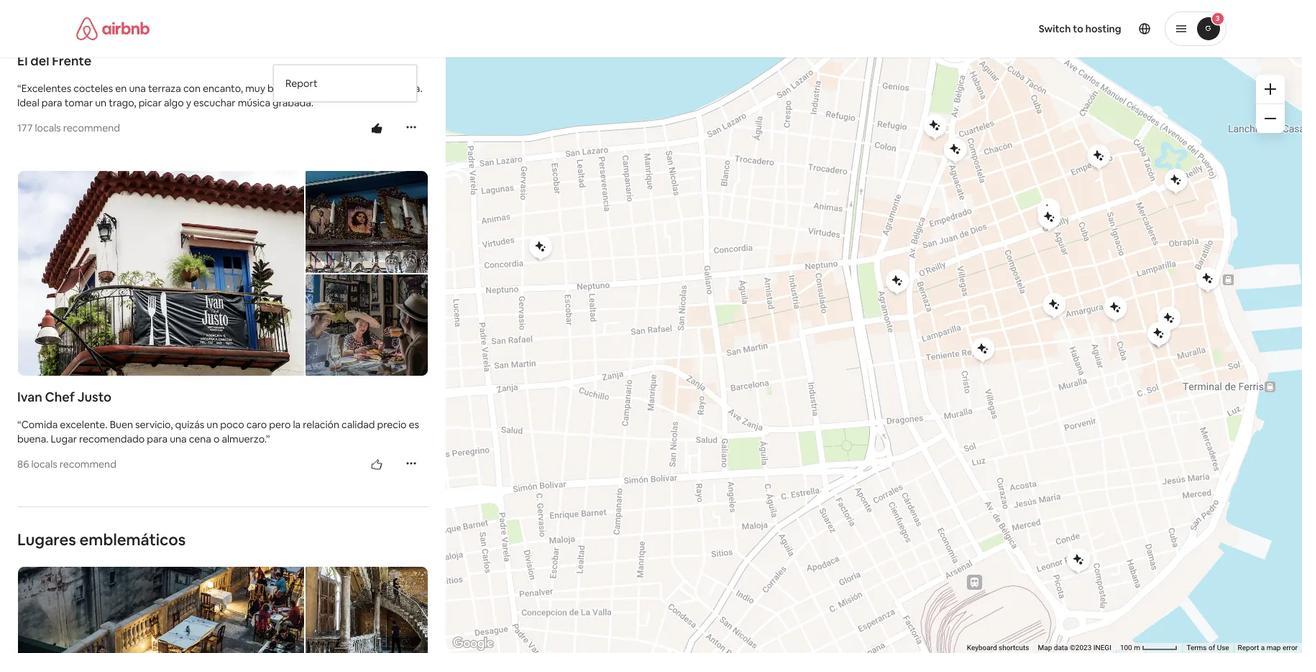 Task type: vqa. For each thing, say whether or not it's contained in the screenshot.
3
yes



Task type: locate. For each thing, give the bounding box(es) containing it.
locals right 86
[[31, 458, 57, 471]]

0 vertical spatial un
[[95, 97, 107, 110]]

1 horizontal spatial para
[[147, 433, 168, 446]]

0 vertical spatial report
[[286, 77, 318, 90]]

para
[[42, 97, 62, 110], [147, 433, 168, 446]]

recommend down recomendado
[[60, 458, 116, 471]]

para inside comida excelente. buen servicio, quizás un poco caro pero la relación calidad precio es buena. lugar recomendado para una cena o almuerzo.
[[147, 433, 168, 446]]

177
[[17, 122, 33, 135]]

excelente.
[[60, 419, 108, 432]]

0 vertical spatial una
[[129, 82, 146, 95]]

recommend for 177 locals recommend
[[63, 122, 120, 135]]

1 vertical spatial report
[[1238, 644, 1259, 652]]

ambiente,
[[293, 82, 340, 95]]

locals
[[35, 122, 61, 135], [31, 458, 57, 471]]

pero
[[269, 419, 291, 432]]

precio
[[377, 419, 407, 432]]

mark as helpful, ivan chef justo image
[[371, 459, 383, 471]]

error
[[1283, 644, 1298, 652]]

recommend
[[63, 122, 120, 135], [60, 458, 116, 471]]

terms of use link
[[1187, 644, 1229, 652]]

una inside comida excelente. buen servicio, quizás un poco caro pero la relación calidad precio es buena. lugar recomendado para una cena o almuerzo.
[[170, 433, 187, 446]]

of
[[1209, 644, 1216, 652]]

1 horizontal spatial un
[[207, 419, 218, 432]]

use
[[1217, 644, 1229, 652]]

1 vertical spatial a
[[1261, 644, 1265, 652]]

una right en
[[129, 82, 146, 95]]

switch to hosting link
[[1030, 14, 1130, 44]]

hosting
[[1086, 22, 1122, 35]]

3 button
[[1165, 12, 1227, 46]]

google image
[[449, 635, 497, 654]]

a left map
[[1261, 644, 1265, 652]]

report a map error link
[[1238, 644, 1298, 652]]

buen
[[268, 82, 291, 95]]

more options, ivan chef justo image
[[406, 458, 417, 470]]

keyboard shortcuts button
[[967, 644, 1029, 654]]

0 vertical spatial locals
[[35, 122, 61, 135]]

report up grabada.
[[286, 77, 318, 90]]

un up o
[[207, 419, 218, 432]]

justo
[[78, 389, 112, 406]]

del
[[30, 53, 49, 69]]

0 vertical spatial recommend
[[63, 122, 120, 135]]

report left map
[[1238, 644, 1259, 652]]

report inside button
[[286, 77, 318, 90]]

emblemáticos
[[80, 530, 186, 550]]

lugares emblemáticos
[[17, 530, 186, 550]]

switch to hosting
[[1039, 22, 1122, 35]]

para down excelentes
[[42, 97, 62, 110]]

1 vertical spatial para
[[147, 433, 168, 446]]

0 horizontal spatial para
[[42, 97, 62, 110]]

1 horizontal spatial una
[[170, 433, 187, 446]]

servicio,
[[135, 419, 173, 432]]

terms
[[1187, 644, 1207, 652]]

1 vertical spatial una
[[170, 433, 187, 446]]

0 vertical spatial a
[[342, 82, 347, 95]]

map
[[1267, 644, 1281, 652]]

report for report a map error
[[1238, 644, 1259, 652]]

o
[[214, 433, 220, 446]]

©2023
[[1070, 644, 1092, 652]]

locals for 86
[[31, 458, 57, 471]]

0 horizontal spatial un
[[95, 97, 107, 110]]

report
[[286, 77, 318, 90], [1238, 644, 1259, 652]]

m
[[1134, 644, 1141, 652]]

tomar
[[65, 97, 93, 110]]

0 horizontal spatial report
[[286, 77, 318, 90]]

100
[[1120, 644, 1132, 652]]

report a map error
[[1238, 644, 1298, 652]]

map region
[[305, 2, 1302, 654]]

y
[[186, 97, 191, 110]]

una
[[129, 82, 146, 95], [170, 433, 187, 446]]

la
[[293, 419, 301, 432]]

a
[[342, 82, 347, 95], [1261, 644, 1265, 652]]

un down cocteles
[[95, 97, 107, 110]]

0 horizontal spatial a
[[342, 82, 347, 95]]

caro
[[246, 419, 267, 432]]

una down "quizás"
[[170, 433, 187, 446]]

locals right '177'
[[35, 122, 61, 135]]

de
[[385, 82, 397, 95]]

para down servicio,
[[147, 433, 168, 446]]

1 vertical spatial recommend
[[60, 458, 116, 471]]

recommend down tomar
[[63, 122, 120, 135]]

terraza
[[148, 82, 181, 95]]

frente
[[52, 53, 91, 69]]

1 vertical spatial un
[[207, 419, 218, 432]]

86
[[17, 458, 29, 471]]

el
[[17, 53, 28, 69]]

0 vertical spatial para
[[42, 97, 62, 110]]

1 horizontal spatial report
[[1238, 644, 1259, 652]]

0 horizontal spatial una
[[129, 82, 146, 95]]

inegi
[[1094, 644, 1112, 652]]

una inside excelentes cocteles en una terraza con encanto, muy buen ambiente, a metros de casa. ideal para tomar un trago, picar algo y escuchar música grabada.
[[129, 82, 146, 95]]

un
[[95, 97, 107, 110], [207, 419, 218, 432]]

escuchar
[[194, 97, 236, 110]]

1 vertical spatial locals
[[31, 458, 57, 471]]

shortcuts
[[999, 644, 1029, 652]]

a left metros
[[342, 82, 347, 95]]



Task type: describe. For each thing, give the bounding box(es) containing it.
relación
[[303, 419, 339, 432]]

almuerzo.
[[222, 433, 266, 446]]

ivan chef justo
[[17, 389, 112, 406]]

lugares
[[17, 530, 76, 550]]

more options, el del frente image
[[406, 122, 417, 133]]

ivan
[[17, 389, 42, 406]]

encanto,
[[203, 82, 243, 95]]

cocteles
[[74, 82, 113, 95]]

recomendado
[[79, 433, 145, 446]]

cena
[[189, 433, 211, 446]]

trago,
[[109, 97, 136, 110]]

con
[[183, 82, 201, 95]]

casa.
[[399, 82, 423, 95]]

to
[[1073, 22, 1084, 35]]

locals for 177
[[35, 122, 61, 135]]

grabada.
[[273, 97, 313, 110]]

comida excelente. buen servicio, quizás un poco caro pero la relación calidad precio es buena. lugar recomendado para una cena o almuerzo.
[[17, 419, 419, 446]]

metros
[[350, 82, 383, 95]]

picar
[[139, 97, 162, 110]]

177 locals recommend
[[17, 122, 120, 135]]

chef
[[45, 389, 75, 406]]

un inside comida excelente. buen servicio, quizás un poco caro pero la relación calidad precio es buena. lugar recomendado para una cena o almuerzo.
[[207, 419, 218, 432]]

switch
[[1039, 22, 1071, 35]]

recommend for 86 locals recommend
[[60, 458, 116, 471]]

excelentes cocteles en una terraza con encanto, muy buen ambiente, a metros de casa. ideal para tomar un trago, picar algo y escuchar música grabada.
[[17, 82, 423, 110]]

buena.
[[17, 433, 49, 446]]

lugar
[[51, 433, 77, 446]]

muy
[[245, 82, 265, 95]]

quizás
[[175, 419, 204, 432]]

ivan chef justo link
[[17, 389, 429, 406]]

música
[[238, 97, 270, 110]]

map
[[1038, 644, 1052, 652]]

un inside excelentes cocteles en una terraza con encanto, muy buen ambiente, a metros de casa. ideal para tomar un trago, picar algo y escuchar música grabada.
[[95, 97, 107, 110]]

poco
[[220, 419, 244, 432]]

3
[[1216, 14, 1220, 23]]

1 horizontal spatial a
[[1261, 644, 1265, 652]]

calidad
[[342, 419, 375, 432]]

report button
[[286, 66, 405, 102]]

terms of use
[[1187, 644, 1229, 652]]

map data ©2023 inegi
[[1038, 644, 1112, 652]]

el del frente
[[17, 53, 91, 69]]

es
[[409, 419, 419, 432]]

100 m button
[[1116, 644, 1183, 654]]

report for report
[[286, 77, 318, 90]]

data
[[1054, 644, 1068, 652]]

el del frente link
[[17, 53, 429, 70]]

undo mark as helpful, el del frente image
[[371, 123, 383, 134]]

keyboard shortcuts
[[967, 644, 1029, 652]]

para inside excelentes cocteles en una terraza con encanto, muy buen ambiente, a metros de casa. ideal para tomar un trago, picar algo y escuchar música grabada.
[[42, 97, 62, 110]]

en
[[115, 82, 127, 95]]

buen
[[110, 419, 133, 432]]

86 locals recommend
[[17, 458, 116, 471]]

zoom in image
[[1265, 83, 1277, 95]]

ideal
[[17, 97, 39, 110]]

profile element
[[668, 0, 1227, 58]]

algo
[[164, 97, 184, 110]]

100 m
[[1120, 644, 1142, 652]]

comida
[[21, 419, 58, 432]]

excelentes
[[21, 82, 71, 95]]

zoom out image
[[1265, 113, 1277, 124]]

keyboard
[[967, 644, 997, 652]]

a inside excelentes cocteles en una terraza con encanto, muy buen ambiente, a metros de casa. ideal para tomar un trago, picar algo y escuchar música grabada.
[[342, 82, 347, 95]]



